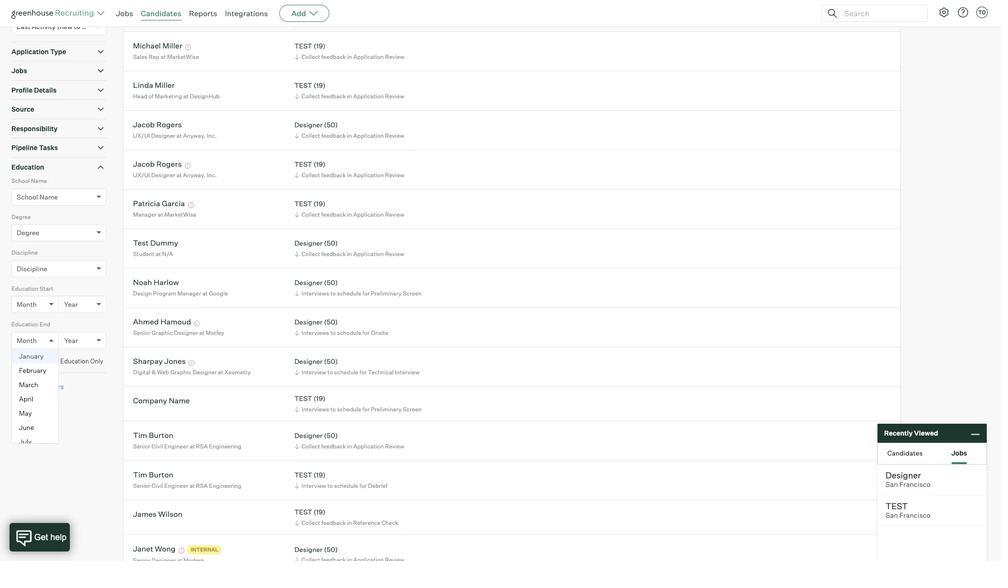 Task type: locate. For each thing, give the bounding box(es) containing it.
miller up sales rep at marketwise
[[162, 41, 182, 51]]

4 feedback from the top
[[321, 171, 346, 179]]

5 review from the top
[[385, 211, 404, 218]]

jacob up the ux/ui designer at anyway, inc.
[[133, 159, 155, 169]]

collect feedback in reference check link
[[293, 518, 401, 527]]

for left technical
[[359, 369, 367, 376]]

to inside test (19) interview to schedule for debrief
[[327, 482, 333, 489]]

san up test san francisco
[[886, 480, 898, 489]]

1 vertical spatial interviews
[[302, 329, 329, 336]]

(50) inside designer (50) interviews to schedule for onsite
[[324, 318, 338, 326]]

application
[[11, 47, 49, 55], [353, 53, 384, 60], [353, 93, 384, 100], [353, 132, 384, 139], [353, 171, 384, 179], [353, 211, 384, 218], [353, 250, 384, 257], [353, 443, 384, 450]]

schedule up test (19) interviews to schedule for preliminary screen
[[334, 369, 358, 376]]

preliminary inside test (19) interviews to schedule for preliminary screen
[[371, 406, 402, 413]]

2 senior from the top
[[133, 443, 150, 450]]

month down education start
[[17, 300, 37, 308]]

3 collect feedback in application review link from the top
[[293, 131, 407, 140]]

8 collect from the top
[[302, 519, 320, 526]]

schedule inside designer (50) interviews to schedule for onsite
[[337, 329, 361, 336]]

1 vertical spatial preliminary
[[371, 406, 402, 413]]

graphic down jones
[[170, 369, 191, 376]]

for left onsite
[[362, 329, 370, 336]]

for
[[362, 290, 370, 297], [362, 329, 370, 336], [359, 369, 367, 376], [362, 406, 370, 413], [359, 482, 367, 489]]

francisco for designer
[[899, 480, 931, 489]]

for inside test (19) interviews to schedule for preliminary screen
[[362, 406, 370, 413]]

6 feedback from the top
[[321, 250, 346, 257]]

greenhouse recruiting image
[[11, 8, 97, 19]]

designer (50) collect feedback in application review for rogers
[[294, 121, 404, 139]]

0 vertical spatial degree
[[11, 213, 31, 220]]

year down discipline element
[[64, 300, 78, 308]]

(19) inside test (19) interviews to schedule for preliminary screen
[[314, 395, 325, 403]]

may option
[[12, 406, 58, 420]]

screen for (19)
[[403, 406, 422, 413]]

review for 2nd the collect feedback in application review 'link' from the top
[[385, 93, 404, 100]]

integrations
[[225, 9, 268, 18]]

reference
[[353, 519, 380, 526]]

1 vertical spatial tim burton link
[[133, 470, 173, 481]]

(50) for senior graphic designer at morley
[[324, 318, 338, 326]]

check
[[382, 519, 398, 526]]

francisco for test
[[899, 511, 931, 520]]

francisco inside designer san francisco
[[899, 480, 931, 489]]

1 ux/ui from the top
[[133, 132, 150, 139]]

1 vertical spatial candidates
[[887, 449, 923, 457]]

hamoud
[[160, 317, 191, 327]]

6 review from the top
[[385, 250, 404, 257]]

tim burton link
[[133, 431, 173, 442], [133, 470, 173, 481]]

engineer for designer (50)
[[164, 443, 188, 450]]

schedule up test (19) collect feedback in reference check
[[334, 482, 358, 489]]

5 (19) from the top
[[314, 395, 325, 403]]

tim burton link up james wilson
[[133, 470, 173, 481]]

1 horizontal spatial jobs
[[116, 9, 133, 18]]

1 vertical spatial engineering
[[209, 482, 241, 489]]

(includes resumes and notes)
[[11, 5, 88, 12]]

2 vertical spatial designer (50) collect feedback in application review
[[294, 432, 404, 450]]

tim up james
[[133, 470, 147, 480]]

8 feedback from the top
[[321, 519, 346, 526]]

interview for (19)
[[302, 482, 326, 489]]

0 vertical spatial anyway,
[[183, 132, 206, 139]]

web
[[157, 369, 169, 376]]

jacob rogers link
[[133, 120, 182, 131], [133, 159, 182, 170]]

miller for linda
[[155, 80, 175, 90]]

graphic
[[152, 329, 173, 336], [170, 369, 191, 376]]

screen for (50)
[[403, 290, 422, 297]]

0 vertical spatial interviews to schedule for preliminary screen link
[[293, 289, 424, 298]]

3 in from the top
[[347, 132, 352, 139]]

for inside test (19) interview to schedule for debrief
[[359, 482, 367, 489]]

1 vertical spatial civil
[[152, 482, 163, 489]]

0 vertical spatial marketwise
[[167, 53, 199, 60]]

notes)
[[72, 5, 88, 12]]

rsa for test (19)
[[196, 482, 208, 489]]

to inside test (19) interviews to schedule for preliminary screen
[[330, 406, 336, 413]]

3 test (19) collect feedback in application review from the top
[[294, 160, 404, 179]]

1 collect from the top
[[302, 53, 320, 60]]

engineer down the company name link
[[164, 443, 188, 450]]

preliminary for (50)
[[371, 290, 402, 297]]

last
[[17, 22, 30, 30]]

jacob for jacob rogers
[[133, 159, 155, 169]]

san for test
[[886, 511, 898, 520]]

schedule up designer (50) interviews to schedule for onsite
[[337, 290, 361, 297]]

candidates down recently viewed
[[887, 449, 923, 457]]

1 tim burton senior civil engineer at rsa engineering from the top
[[133, 431, 241, 450]]

1 jacob rogers link from the top
[[133, 120, 182, 131]]

civil for test
[[152, 482, 163, 489]]

to up designer (50) interview to schedule for technical interview
[[330, 329, 336, 336]]

san for designer
[[886, 480, 898, 489]]

at inside noah harlow design program manager at google
[[202, 290, 208, 297]]

for for designer (50) interviews to schedule for onsite
[[362, 329, 370, 336]]

2 jacob from the top
[[133, 159, 155, 169]]

tim burton link for test
[[133, 470, 173, 481]]

sales
[[133, 53, 148, 60]]

ux/ui down jacob rogers on the left
[[133, 171, 150, 179]]

3 (50) from the top
[[324, 279, 338, 287]]

0 horizontal spatial candidates
[[141, 9, 181, 18]]

1 vertical spatial senior
[[133, 443, 150, 450]]

to inside designer (50) interviews to schedule for onsite
[[330, 329, 336, 336]]

4 (50) from the top
[[324, 318, 338, 326]]

1 vertical spatial san
[[886, 511, 898, 520]]

3 feedback from the top
[[321, 132, 346, 139]]

interview inside test (19) interview to schedule for debrief
[[302, 482, 326, 489]]

1 interviews from the top
[[302, 290, 329, 297]]

interviews inside designer (50) interviews to schedule for onsite
[[302, 329, 329, 336]]

test (19) collect feedback in reference check
[[294, 508, 398, 526]]

1 vertical spatial ux/ui
[[133, 171, 150, 179]]

1 vertical spatial year
[[64, 336, 78, 344]]

school name element
[[11, 176, 106, 212]]

engineering
[[209, 443, 241, 450], [209, 482, 241, 489]]

schedule for test (19) interview to schedule for debrief
[[334, 482, 358, 489]]

rogers inside jacob rogers ux/ui designer at anyway, inc.
[[156, 120, 182, 129]]

(19) inside test (19) collect feedback in reference check
[[314, 508, 325, 516]]

to up designer (50) interviews to schedule for onsite
[[330, 290, 336, 297]]

profile
[[11, 86, 33, 94]]

(50) inside designer (50) interviews to schedule for preliminary screen
[[324, 279, 338, 287]]

for left "debrief"
[[359, 482, 367, 489]]

5 feedback from the top
[[321, 211, 346, 218]]

(50) inside designer (50) interview to schedule for technical interview
[[324, 357, 338, 366]]

to inside designer (50) interview to schedule for technical interview
[[327, 369, 333, 376]]

2 screen from the top
[[403, 406, 422, 413]]

tim burton senior civil engineer at rsa engineering for test
[[133, 470, 241, 489]]

sharpay jones has been in technical interview for more than 14 days image
[[187, 360, 196, 366]]

interviews
[[302, 290, 329, 297], [302, 329, 329, 336], [302, 406, 329, 413]]

pipeline tasks
[[11, 144, 58, 152]]

rogers down marketing
[[156, 120, 182, 129]]

1 (50) from the top
[[324, 121, 338, 129]]

1 review from the top
[[385, 53, 404, 60]]

2 year from the top
[[64, 336, 78, 344]]

interview
[[302, 369, 326, 376], [395, 369, 420, 376], [302, 482, 326, 489]]

1 vertical spatial francisco
[[899, 511, 931, 520]]

2 rogers from the top
[[156, 159, 182, 169]]

1 test (19) collect feedback in application review from the top
[[294, 42, 404, 60]]

reset filters
[[26, 383, 64, 391]]

name right company
[[169, 396, 190, 405]]

1 vertical spatial graphic
[[170, 369, 191, 376]]

jacob rogers link down of
[[133, 120, 182, 131]]

preliminary for (19)
[[371, 406, 402, 413]]

0 vertical spatial inc.
[[207, 132, 217, 139]]

1 horizontal spatial candidates
[[887, 449, 923, 457]]

janet wong has been in application review for more than 5 days image
[[177, 548, 186, 554]]

None field
[[12, 332, 21, 349]]

rogers for jacob rogers
[[156, 159, 182, 169]]

1 vertical spatial rsa
[[196, 482, 208, 489]]

reports
[[189, 9, 217, 18]]

designer inside designer san francisco
[[886, 470, 921, 480]]

1 vertical spatial tim burton senior civil engineer at rsa engineering
[[133, 470, 241, 489]]

2 burton from the top
[[149, 470, 173, 480]]

review for third the collect feedback in application review 'link' from the top of the page
[[385, 132, 404, 139]]

0 vertical spatial engineer
[[164, 443, 188, 450]]

tim burton senior civil engineer at rsa engineering
[[133, 431, 241, 450], [133, 470, 241, 489]]

test inside test (19) collect feedback in reference check
[[294, 508, 312, 516]]

n/a
[[162, 250, 173, 257]]

interviews to schedule for preliminary screen link down interview to schedule for technical interview link
[[293, 405, 424, 414]]

1 francisco from the top
[[899, 480, 931, 489]]

interviews inside test (19) interviews to schedule for preliminary screen
[[302, 406, 329, 413]]

designhub
[[190, 93, 220, 100]]

interviews to schedule for preliminary screen link for (19)
[[293, 405, 424, 414]]

rogers up the ux/ui designer at anyway, inc.
[[156, 159, 182, 169]]

2 tim burton link from the top
[[133, 470, 173, 481]]

responsibility
[[11, 124, 58, 132]]

interviews to schedule for onsite link
[[293, 328, 391, 337]]

1 vertical spatial rogers
[[156, 159, 182, 169]]

name down pipeline tasks
[[31, 177, 47, 184]]

burton up james wilson
[[149, 470, 173, 480]]

1 vertical spatial anyway,
[[183, 171, 206, 179]]

miller for michael
[[162, 41, 182, 51]]

review for 2nd the collect feedback in application review 'link' from the bottom of the page
[[385, 250, 404, 257]]

to inside designer (50) interviews to schedule for preliminary screen
[[330, 290, 336, 297]]

1 vertical spatial engineer
[[164, 482, 188, 489]]

education for education end
[[11, 321, 38, 328]]

candidates link
[[141, 9, 181, 18]]

4 collect from the top
[[302, 171, 320, 179]]

feedback for 1st the collect feedback in application review 'link'
[[321, 53, 346, 60]]

0 vertical spatial jobs
[[116, 9, 133, 18]]

degree down school name element
[[11, 213, 31, 220]]

0 vertical spatial ux/ui
[[133, 132, 150, 139]]

anyway,
[[183, 132, 206, 139], [183, 171, 206, 179]]

ahmed
[[133, 317, 159, 327]]

7 (19) from the top
[[314, 508, 325, 516]]

tim down company
[[133, 431, 147, 440]]

3 senior from the top
[[133, 482, 150, 489]]

2 (50) from the top
[[324, 239, 338, 247]]

internal
[[191, 546, 219, 553]]

2 interviews to schedule for preliminary screen link from the top
[[293, 405, 424, 414]]

schedule for designer (50) interviews to schedule for onsite
[[337, 329, 361, 336]]

2 civil from the top
[[152, 482, 163, 489]]

feedback for 2nd the collect feedback in application review 'link' from the top
[[321, 93, 346, 100]]

feedback for 2nd the collect feedback in application review 'link' from the bottom of the page
[[321, 250, 346, 257]]

1 vertical spatial month
[[17, 336, 37, 344]]

1 preliminary from the top
[[371, 290, 402, 297]]

Most Recent Education Only checkbox
[[13, 357, 19, 363]]

preliminary down technical
[[371, 406, 402, 413]]

7 review from the top
[[385, 443, 404, 450]]

senior down company
[[133, 443, 150, 450]]

james wilson link
[[133, 510, 182, 520]]

1 san from the top
[[886, 480, 898, 489]]

1 month from the top
[[17, 300, 37, 308]]

francisco down designer san francisco
[[899, 511, 931, 520]]

interviews for designer (50) interviews to schedule for onsite
[[302, 329, 329, 336]]

anyway, down jacob rogers has been in application review for more than 5 days image
[[183, 171, 206, 179]]

0 vertical spatial interviews
[[302, 290, 329, 297]]

company name
[[133, 396, 190, 405]]

0 vertical spatial tim burton link
[[133, 431, 173, 442]]

0 vertical spatial rsa
[[196, 443, 208, 450]]

2 tim from the top
[[133, 470, 147, 480]]

1 inc. from the top
[[207, 132, 217, 139]]

school name up degree element
[[17, 193, 58, 201]]

screen inside test (19) interviews to schedule for preliminary screen
[[403, 406, 422, 413]]

1 vertical spatial screen
[[403, 406, 422, 413]]

2 ux/ui from the top
[[133, 171, 150, 179]]

preliminary up onsite
[[371, 290, 402, 297]]

1 vertical spatial manager
[[177, 290, 201, 297]]

1 engineer from the top
[[164, 443, 188, 450]]

resumes
[[37, 5, 59, 12]]

3 interviews from the top
[[302, 406, 329, 413]]

jacob down head
[[133, 120, 155, 129]]

technical
[[368, 369, 394, 376]]

anyway, up jacob rogers has been in application review for more than 5 days image
[[183, 132, 206, 139]]

senior down ahmed
[[133, 329, 150, 336]]

company
[[133, 396, 167, 405]]

year
[[64, 300, 78, 308], [64, 336, 78, 344]]

1 civil from the top
[[152, 443, 163, 450]]

1 vertical spatial school
[[17, 193, 38, 201]]

anyway, inside jacob rogers ux/ui designer at anyway, inc.
[[183, 132, 206, 139]]

candidates
[[141, 9, 181, 18], [887, 449, 923, 457]]

month
[[17, 300, 37, 308], [17, 336, 37, 344]]

patricia garcia has been in application review for more than 5 days image
[[187, 203, 195, 208]]

candidates inside tab list
[[887, 449, 923, 457]]

civil down the company name link
[[152, 443, 163, 450]]

june option
[[12, 420, 58, 435]]

activity
[[32, 22, 56, 30]]

4 review from the top
[[385, 171, 404, 179]]

feedback for third the collect feedback in application review 'link' from the top of the page
[[321, 132, 346, 139]]

manager right program
[[177, 290, 201, 297]]

7 collect from the top
[[302, 443, 320, 450]]

schedule left onsite
[[337, 329, 361, 336]]

to up test (19) collect feedback in reference check
[[327, 482, 333, 489]]

review for 1st the collect feedback in application review 'link'
[[385, 53, 404, 60]]

1 vertical spatial tim
[[133, 470, 147, 480]]

1 horizontal spatial manager
[[177, 290, 201, 297]]

to down 'interviews to schedule for onsite' 'link'
[[327, 369, 333, 376]]

5 in from the top
[[347, 211, 352, 218]]

list box containing january
[[12, 349, 58, 449]]

review
[[385, 53, 404, 60], [385, 93, 404, 100], [385, 132, 404, 139], [385, 171, 404, 179], [385, 211, 404, 218], [385, 250, 404, 257], [385, 443, 404, 450]]

miller up marketing
[[155, 80, 175, 90]]

education down the pipeline in the top of the page
[[11, 163, 44, 171]]

0 vertical spatial francisco
[[899, 480, 931, 489]]

1 vertical spatial miller
[[155, 80, 175, 90]]

designer (50) interview to schedule for technical interview
[[294, 357, 420, 376]]

2 engineer from the top
[[164, 482, 188, 489]]

interviews inside designer (50) interviews to schedule for preliminary screen
[[302, 290, 329, 297]]

1 vertical spatial jacob
[[133, 159, 155, 169]]

0 vertical spatial month
[[17, 300, 37, 308]]

school up degree element
[[17, 193, 38, 201]]

degree up discipline element
[[17, 229, 39, 237]]

schedule for test (19) interviews to schedule for preliminary screen
[[337, 406, 361, 413]]

0 horizontal spatial manager
[[133, 211, 157, 218]]

6 (19) from the top
[[314, 471, 325, 479]]

school down the pipeline in the top of the page
[[11, 177, 30, 184]]

schedule inside designer (50) interviews to schedule for preliminary screen
[[337, 290, 361, 297]]

6 in from the top
[[347, 250, 352, 257]]

2 tim burton senior civil engineer at rsa engineering from the top
[[133, 470, 241, 489]]

end
[[40, 321, 50, 328]]

1 vertical spatial jacob rogers link
[[133, 159, 182, 170]]

to for test (19) interview to schedule for debrief
[[327, 482, 333, 489]]

1 designer (50) collect feedback in application review from the top
[[294, 121, 404, 139]]

1 vertical spatial inc.
[[207, 171, 217, 179]]

schedule inside test (19) interview to schedule for debrief
[[334, 482, 358, 489]]

pipeline
[[11, 144, 38, 152]]

2 interviews from the top
[[302, 329, 329, 336]]

0 vertical spatial miller
[[162, 41, 182, 51]]

schedule inside test (19) interviews to schedule for preliminary screen
[[337, 406, 361, 413]]

1 burton from the top
[[149, 431, 173, 440]]

sales rep at marketwise
[[133, 53, 199, 60]]

education left the end
[[11, 321, 38, 328]]

engineering for test (19)
[[209, 482, 241, 489]]

0 vertical spatial preliminary
[[371, 290, 402, 297]]

marketwise down garcia
[[164, 211, 196, 218]]

for for test (19) interviews to schedule for preliminary screen
[[362, 406, 370, 413]]

digital
[[133, 369, 150, 376]]

san down designer san francisco
[[886, 511, 898, 520]]

for inside designer (50) interview to schedule for technical interview
[[359, 369, 367, 376]]

for inside designer (50) interviews to schedule for onsite
[[362, 329, 370, 336]]

reset filters button
[[11, 378, 69, 395]]

application for 2nd the collect feedback in application review 'link' from the bottom of the page
[[353, 250, 384, 257]]

jacob inside jacob rogers ux/ui designer at anyway, inc.
[[133, 120, 155, 129]]

jacob rogers has been in application review for more than 5 days image
[[183, 163, 192, 169]]

0 vertical spatial year
[[64, 300, 78, 308]]

patricia
[[133, 199, 160, 208]]

6 (50) from the top
[[324, 432, 338, 440]]

program
[[153, 290, 176, 297]]

&
[[152, 369, 156, 376]]

in for 2nd the collect feedback in application review 'link' from the bottom of the page
[[347, 250, 352, 257]]

1 vertical spatial burton
[[149, 470, 173, 480]]

jobs
[[116, 9, 133, 18], [11, 67, 27, 75], [951, 449, 967, 457]]

2 san from the top
[[886, 511, 898, 520]]

0 vertical spatial san
[[886, 480, 898, 489]]

schedule for designer (50) interviews to schedule for preliminary screen
[[337, 290, 361, 297]]

of
[[149, 93, 154, 100]]

manager down the patricia at left
[[133, 211, 157, 218]]

test dummy student at n/a
[[133, 238, 178, 257]]

2 vertical spatial senior
[[133, 482, 150, 489]]

senior for test
[[133, 482, 150, 489]]

1 collect feedback in application review link from the top
[[293, 52, 407, 61]]

1 tim burton link from the top
[[133, 431, 173, 442]]

0 vertical spatial school
[[11, 177, 30, 184]]

0 vertical spatial jacob rogers link
[[133, 120, 182, 131]]

source
[[11, 105, 34, 113]]

list box
[[12, 349, 58, 449]]

in inside test (19) collect feedback in reference check
[[347, 519, 352, 526]]

application for third the collect feedback in application review 'link' from the top of the page
[[353, 132, 384, 139]]

Search text field
[[842, 6, 919, 20]]

interviews to schedule for preliminary screen link up designer (50) interviews to schedule for onsite
[[293, 289, 424, 298]]

2 vertical spatial jobs
[[951, 449, 967, 457]]

0 vertical spatial screen
[[403, 290, 422, 297]]

2 designer (50) collect feedback in application review from the top
[[294, 239, 404, 257]]

1 vertical spatial designer (50) collect feedback in application review
[[294, 239, 404, 257]]

0 vertical spatial designer (50) collect feedback in application review
[[294, 121, 404, 139]]

2 engineering from the top
[[209, 482, 241, 489]]

test (19) interview to schedule for debrief
[[294, 471, 388, 489]]

1 tim from the top
[[133, 431, 147, 440]]

2 in from the top
[[347, 93, 352, 100]]

1 rogers from the top
[[156, 120, 182, 129]]

march
[[19, 380, 38, 388]]

1 vertical spatial interviews to schedule for preliminary screen link
[[293, 405, 424, 414]]

janet wong link
[[133, 544, 176, 555]]

2 vertical spatial interviews
[[302, 406, 329, 413]]

education left start
[[11, 285, 38, 292]]

name
[[131, 18, 147, 26], [31, 177, 47, 184], [39, 193, 58, 201], [169, 396, 190, 405]]

1 anyway, from the top
[[183, 132, 206, 139]]

screen inside designer (50) interviews to schedule for preliminary screen
[[403, 290, 422, 297]]

for down interview to schedule for technical interview link
[[362, 406, 370, 413]]

3 review from the top
[[385, 132, 404, 139]]

marketwise down michael miller has been in application review for more than 5 days image
[[167, 53, 199, 60]]

may
[[19, 409, 32, 417]]

san inside test san francisco
[[886, 511, 898, 520]]

tab list
[[878, 443, 986, 464]]

tim burton senior civil engineer at rsa engineering up the "wilson"
[[133, 470, 241, 489]]

to left old)
[[74, 22, 80, 30]]

1 feedback from the top
[[321, 53, 346, 60]]

0 vertical spatial civil
[[152, 443, 163, 450]]

ux/ui up jacob rogers on the left
[[133, 132, 150, 139]]

0 vertical spatial manager
[[133, 211, 157, 218]]

discipline element
[[11, 248, 106, 284]]

1 (19) from the top
[[314, 42, 325, 50]]

san inside designer san francisco
[[886, 480, 898, 489]]

7 feedback from the top
[[321, 443, 346, 450]]

tim burton senior civil engineer at rsa engineering down the company name link
[[133, 431, 241, 450]]

graphic down ahmed hamoud link
[[152, 329, 173, 336]]

5 (50) from the top
[[324, 357, 338, 366]]

0 horizontal spatial jobs
[[11, 67, 27, 75]]

onsite
[[371, 329, 388, 336]]

2 review from the top
[[385, 93, 404, 100]]

schedule inside designer (50) interview to schedule for technical interview
[[334, 369, 358, 376]]

4 collect feedback in application review link from the top
[[293, 171, 407, 180]]

year for education start
[[64, 300, 78, 308]]

0 vertical spatial jacob
[[133, 120, 155, 129]]

miller inside "linda miller head of marketing at designhub"
[[155, 80, 175, 90]]

job/status
[[302, 18, 333, 26]]

0 vertical spatial rogers
[[156, 120, 182, 129]]

(50)
[[324, 121, 338, 129], [324, 239, 338, 247], [324, 279, 338, 287], [324, 318, 338, 326], [324, 357, 338, 366], [324, 432, 338, 440], [324, 545, 338, 553]]

0 vertical spatial engineering
[[209, 443, 241, 450]]

0 vertical spatial burton
[[149, 431, 173, 440]]

2 preliminary from the top
[[371, 406, 402, 413]]

1 vertical spatial discipline
[[17, 264, 47, 273]]

0 vertical spatial tim burton senior civil engineer at rsa engineering
[[133, 431, 241, 450]]

tim burton link down company
[[133, 431, 173, 442]]

1 jacob from the top
[[133, 120, 155, 129]]

2 collect from the top
[[302, 93, 320, 100]]

year up the most recent education only
[[64, 336, 78, 344]]

manager inside noah harlow design program manager at google
[[177, 290, 201, 297]]

schedule down interview to schedule for technical interview link
[[337, 406, 361, 413]]

1 rsa from the top
[[196, 443, 208, 450]]

test
[[133, 238, 149, 248]]

senior up james
[[133, 482, 150, 489]]

francisco
[[899, 480, 931, 489], [899, 511, 931, 520]]

in for third the collect feedback in application review 'link' from the top of the page
[[347, 132, 352, 139]]

last activity (new to old) option
[[17, 22, 94, 30]]

jacob
[[133, 120, 155, 129], [133, 159, 155, 169]]

test inside test san francisco
[[886, 501, 908, 511]]

preliminary inside designer (50) interviews to schedule for preliminary screen
[[371, 290, 402, 297]]

review for fifth the collect feedback in application review 'link'
[[385, 211, 404, 218]]

to down interview to schedule for technical interview link
[[330, 406, 336, 413]]

test (19) collect feedback in application review for patricia garcia
[[294, 200, 404, 218]]

for for designer (50) interview to schedule for technical interview
[[359, 369, 367, 376]]

for inside designer (50) interviews to schedule for preliminary screen
[[362, 290, 370, 297]]

preliminary
[[371, 290, 402, 297], [371, 406, 402, 413]]

2 test (19) collect feedback in application review from the top
[[294, 81, 404, 100]]

2 horizontal spatial jobs
[[951, 449, 967, 457]]

candidates up michael miller
[[141, 9, 181, 18]]

2 rsa from the top
[[196, 482, 208, 489]]

0 vertical spatial senior
[[133, 329, 150, 336]]

8 in from the top
[[347, 519, 352, 526]]

senior graphic designer at morley
[[133, 329, 224, 336]]

linda miller link
[[133, 80, 175, 91]]

jacob rogers link up the ux/ui designer at anyway, inc.
[[133, 159, 182, 170]]

name down jobs link
[[131, 18, 147, 26]]

1 screen from the top
[[403, 290, 422, 297]]

integrations link
[[225, 9, 268, 18]]

wilson
[[158, 510, 182, 519]]

student
[[133, 250, 154, 257]]

civil up james wilson
[[152, 482, 163, 489]]

4 in from the top
[[347, 171, 352, 179]]

for up designer (50) interviews to schedule for onsite
[[362, 290, 370, 297]]

0 vertical spatial graphic
[[152, 329, 173, 336]]

0 vertical spatial tim
[[133, 431, 147, 440]]

to for last activity (new to old)
[[74, 22, 80, 30]]

linda
[[133, 80, 153, 90]]

for for test (19) interview to schedule for debrief
[[359, 482, 367, 489]]

francisco inside test san francisco
[[899, 511, 931, 520]]

engineer up the "wilson"
[[164, 482, 188, 489]]

configure image
[[938, 7, 950, 18]]

school name down the pipeline in the top of the page
[[11, 177, 47, 184]]

to for designer (50) interviews to schedule for preliminary screen
[[330, 290, 336, 297]]

burton down the company name link
[[149, 431, 173, 440]]

sharpay
[[133, 357, 163, 366]]

month up january
[[17, 336, 37, 344]]

1 year from the top
[[64, 300, 78, 308]]

francisco up test san francisco
[[899, 480, 931, 489]]



Task type: vqa. For each thing, say whether or not it's contained in the screenshot.
TEST within Test (19) Interviews To Schedule For Preliminary Screen
yes



Task type: describe. For each thing, give the bounding box(es) containing it.
linda miller head of marketing at designhub
[[133, 80, 220, 100]]

designer (50) interviews to schedule for preliminary screen
[[294, 279, 422, 297]]

application for 2nd the collect feedback in application review 'link' from the top
[[353, 93, 384, 100]]

to for designer (50) interviews to schedule for onsite
[[330, 329, 336, 336]]

6 collect feedback in application review link from the top
[[293, 249, 407, 258]]

janet
[[133, 544, 153, 554]]

interviews for designer (50) interviews to schedule for preliminary screen
[[302, 290, 329, 297]]

in for 2nd the collect feedback in application review 'link' from the top
[[347, 93, 352, 100]]

burton for test
[[149, 470, 173, 480]]

interview for (50)
[[302, 369, 326, 376]]

(50) for digital & web graphic designer at xeometry
[[324, 357, 338, 366]]

tim burton senior civil engineer at rsa engineering for designer
[[133, 431, 241, 450]]

recently viewed
[[884, 429, 938, 437]]

noah harlow link
[[133, 278, 179, 289]]

education for education start
[[11, 285, 38, 292]]

in for 1st the collect feedback in application review 'link'
[[347, 53, 352, 60]]

designer san francisco
[[886, 470, 931, 489]]

start
[[40, 285, 53, 292]]

5 collect feedback in application review link from the top
[[293, 210, 407, 219]]

at inside "linda miller head of marketing at designhub"
[[183, 93, 189, 100]]

name up degree element
[[39, 193, 58, 201]]

designer inside designer (50) interviews to schedule for onsite
[[294, 318, 323, 326]]

designer inside designer (50) interview to schedule for technical interview
[[294, 357, 323, 366]]

to for test (19) interviews to schedule for preliminary screen
[[330, 406, 336, 413]]

tim for test
[[133, 470, 147, 480]]

rep
[[149, 53, 159, 60]]

sharpay jones link
[[133, 357, 186, 367]]

feedback inside test (19) collect feedback in reference check
[[321, 519, 346, 526]]

designer inside jacob rogers ux/ui designer at anyway, inc.
[[151, 132, 175, 139]]

reports link
[[189, 9, 217, 18]]

collect inside test (19) collect feedback in reference check
[[302, 519, 320, 526]]

6 collect from the top
[[302, 250, 320, 257]]

ux/ui inside jacob rogers ux/ui designer at anyway, inc.
[[133, 132, 150, 139]]

td
[[978, 9, 986, 16]]

senior for designer
[[133, 443, 150, 450]]

0 vertical spatial discipline
[[11, 249, 38, 256]]

tasks
[[39, 144, 58, 152]]

jobs inside tab list
[[951, 449, 967, 457]]

january option
[[12, 349, 58, 363]]

civil for designer
[[152, 443, 163, 450]]

schedule for designer (50) interview to schedule for technical interview
[[334, 369, 358, 376]]

head
[[133, 93, 147, 100]]

(includes
[[11, 5, 36, 12]]

google
[[209, 290, 228, 297]]

1 vertical spatial jobs
[[11, 67, 27, 75]]

burton for designer
[[149, 431, 173, 440]]

james
[[133, 510, 157, 519]]

janet wong
[[133, 544, 176, 554]]

td button
[[976, 7, 988, 18]]

and
[[60, 5, 70, 12]]

test (19) interviews to schedule for preliminary screen
[[294, 395, 422, 413]]

3 (19) from the top
[[314, 160, 325, 168]]

rsa for designer (50)
[[196, 443, 208, 450]]

jobs link
[[116, 9, 133, 18]]

company name link
[[133, 396, 190, 407]]

test (19) collect feedback in application review for jacob rogers
[[294, 160, 404, 179]]

1 vertical spatial degree
[[17, 229, 39, 237]]

xeometry
[[225, 369, 251, 376]]

interview to schedule for technical interview link
[[293, 368, 422, 377]]

education end
[[11, 321, 50, 328]]

for for designer (50) interviews to schedule for preliminary screen
[[362, 290, 370, 297]]

april option
[[12, 392, 58, 406]]

michael miller
[[133, 41, 182, 51]]

interviews to schedule for preliminary screen link for (50)
[[293, 289, 424, 298]]

jacob for jacob rogers ux/ui designer at anyway, inc.
[[133, 120, 155, 129]]

debrief
[[368, 482, 388, 489]]

tab list containing candidates
[[878, 443, 986, 464]]

add button
[[279, 5, 329, 22]]

jones
[[164, 357, 186, 366]]

at inside jacob rogers ux/ui designer at anyway, inc.
[[177, 132, 182, 139]]

review for 4th the collect feedback in application review 'link' from the bottom
[[385, 171, 404, 179]]

degree element
[[11, 212, 106, 248]]

july option
[[12, 435, 58, 449]]

designer (50) collect feedback in application review for dummy
[[294, 239, 404, 257]]

jacob rogers ux/ui designer at anyway, inc.
[[133, 120, 217, 139]]

ahmed hamoud link
[[133, 317, 191, 328]]

(50) for student at n/a
[[324, 239, 338, 247]]

2 inc. from the top
[[207, 171, 217, 179]]

(19) inside test (19) interview to schedule for debrief
[[314, 471, 325, 479]]

morley
[[206, 329, 224, 336]]

in for 4th the collect feedback in application review 'link' from the bottom
[[347, 171, 352, 179]]

1 vertical spatial school name
[[17, 193, 58, 201]]

interviews for test (19) interviews to schedule for preliminary screen
[[302, 406, 329, 413]]

test san francisco
[[886, 501, 931, 520]]

filters
[[45, 383, 64, 391]]

only
[[90, 357, 103, 365]]

test (19) collect feedback in application review for michael miller
[[294, 42, 404, 60]]

engineering for designer (50)
[[209, 443, 241, 450]]

education for education
[[11, 163, 44, 171]]

education start
[[11, 285, 53, 292]]

designer (50)
[[294, 545, 338, 553]]

4 (19) from the top
[[314, 200, 325, 208]]

education left only
[[60, 357, 89, 365]]

february option
[[12, 363, 58, 378]]

march option
[[12, 378, 58, 392]]

rogers for jacob rogers ux/ui designer at anyway, inc.
[[156, 120, 182, 129]]

(50) for design program manager at google
[[324, 279, 338, 287]]

inc. inside jacob rogers ux/ui designer at anyway, inc.
[[207, 132, 217, 139]]

june
[[19, 423, 34, 431]]

feedback for fifth the collect feedback in application review 'link'
[[321, 211, 346, 218]]

to for designer (50) interview to schedule for technical interview
[[327, 369, 333, 376]]

test inside test (19) interviews to schedule for preliminary screen
[[294, 395, 312, 403]]

noah harlow design program manager at google
[[133, 278, 228, 297]]

viewed
[[914, 429, 938, 437]]

january
[[19, 352, 44, 360]]

in for fifth the collect feedback in application review 'link'
[[347, 211, 352, 218]]

year for education end
[[64, 336, 78, 344]]

application for 1st the collect feedback in application review 'link'
[[353, 53, 384, 60]]

2 month from the top
[[17, 336, 37, 344]]

application type
[[11, 47, 66, 55]]

digital & web graphic designer at xeometry
[[133, 369, 251, 376]]

michael miller has been in application review for more than 5 days image
[[184, 45, 193, 51]]

ahmed hamoud has been in onsite for more than 21 days image
[[193, 321, 201, 327]]

3 collect from the top
[[302, 132, 320, 139]]

recent
[[39, 357, 59, 365]]

0 vertical spatial school name
[[11, 177, 47, 184]]

3 designer (50) collect feedback in application review from the top
[[294, 432, 404, 450]]

7 (50) from the top
[[324, 545, 338, 553]]

2 collect feedback in application review link from the top
[[293, 92, 407, 101]]

tim burton link for designer
[[133, 431, 173, 442]]

sharpay jones
[[133, 357, 186, 366]]

application for fifth the collect feedback in application review 'link'
[[353, 211, 384, 218]]

at inside the test dummy student at n/a
[[156, 250, 161, 257]]

1 vertical spatial marketwise
[[164, 211, 196, 218]]

michael
[[133, 41, 161, 51]]

tim for designer
[[133, 431, 147, 440]]

engineer for test (19)
[[164, 482, 188, 489]]

application for 4th the collect feedback in application review 'link' from the bottom
[[353, 171, 384, 179]]

0 vertical spatial candidates
[[141, 9, 181, 18]]

td button
[[974, 5, 990, 20]]

(50) for ux/ui designer at anyway, inc.
[[324, 121, 338, 129]]

test inside test (19) interview to schedule for debrief
[[294, 471, 312, 479]]

interview to schedule for debrief link
[[293, 481, 390, 490]]

5 collect from the top
[[302, 211, 320, 218]]

james wilson
[[133, 510, 182, 519]]

garcia
[[162, 199, 185, 208]]

patricia garcia link
[[133, 199, 185, 210]]

noah
[[133, 278, 152, 287]]

designer inside designer (50) interviews to schedule for preliminary screen
[[294, 279, 323, 287]]

2 (19) from the top
[[314, 81, 325, 90]]

1 senior from the top
[[133, 329, 150, 336]]

profile details
[[11, 86, 57, 94]]

michael miller link
[[133, 41, 182, 52]]

old)
[[82, 22, 94, 30]]

2 jacob rogers link from the top
[[133, 159, 182, 170]]

7 collect feedback in application review link from the top
[[293, 442, 407, 451]]

feedback for 4th the collect feedback in application review 'link' from the bottom
[[321, 171, 346, 179]]

manager at marketwise
[[133, 211, 196, 218]]

7 in from the top
[[347, 443, 352, 450]]

jacob rogers
[[133, 159, 182, 169]]

type
[[50, 47, 66, 55]]

recently
[[884, 429, 913, 437]]

2 anyway, from the top
[[183, 171, 206, 179]]

last activity (new to old)
[[17, 22, 94, 30]]

wong
[[155, 544, 176, 554]]

marketing
[[155, 93, 182, 100]]



